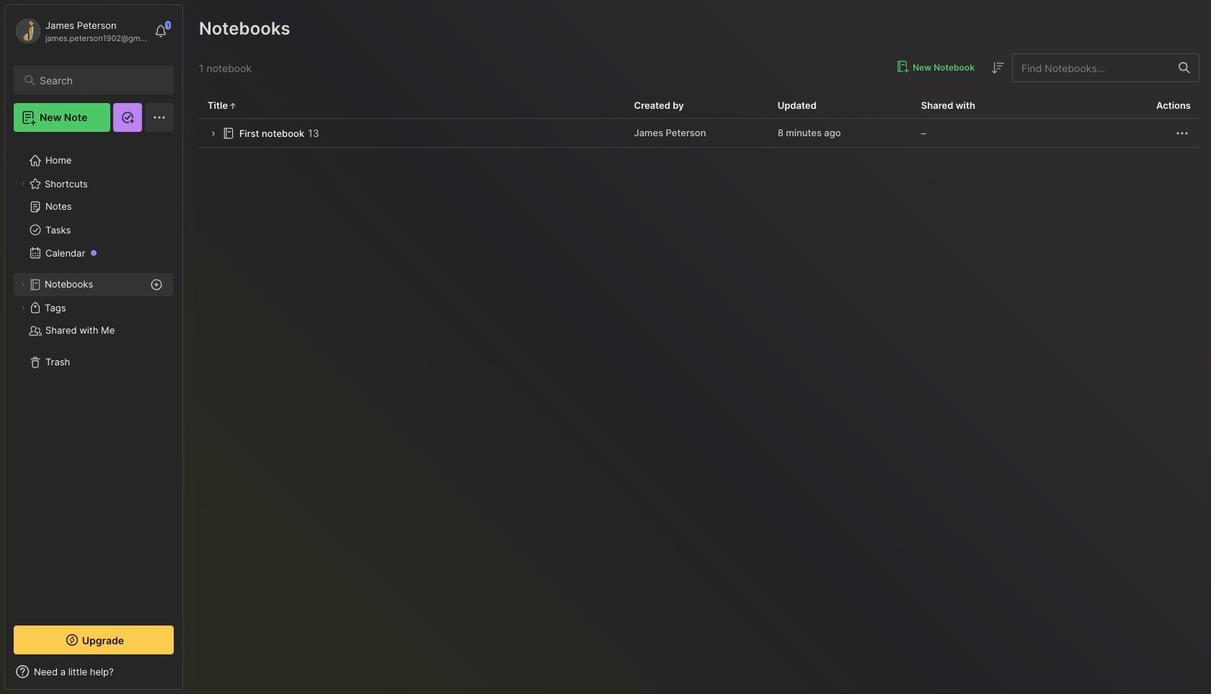 Task type: describe. For each thing, give the bounding box(es) containing it.
arrow image
[[208, 129, 218, 139]]

tree inside main element
[[5, 141, 182, 613]]

none search field inside main element
[[40, 71, 161, 89]]

click to collapse image
[[182, 668, 193, 685]]

Account field
[[14, 17, 147, 45]]

Sort field
[[989, 59, 1007, 76]]



Task type: vqa. For each thing, say whether or not it's contained in the screenshot.
Share
no



Task type: locate. For each thing, give the bounding box(es) containing it.
None search field
[[40, 71, 161, 89]]

More actions field
[[1174, 124, 1191, 142]]

more actions image
[[1174, 124, 1191, 142]]

tree
[[5, 141, 182, 613]]

sort options image
[[989, 59, 1007, 76]]

expand tags image
[[19, 304, 27, 312]]

Find Notebooks… text field
[[1013, 56, 1170, 80]]

WHAT'S NEW field
[[5, 660, 182, 684]]

row
[[199, 119, 1200, 148]]

expand notebooks image
[[19, 280, 27, 289]]

Search text field
[[40, 74, 161, 87]]

main element
[[0, 0, 187, 694]]



